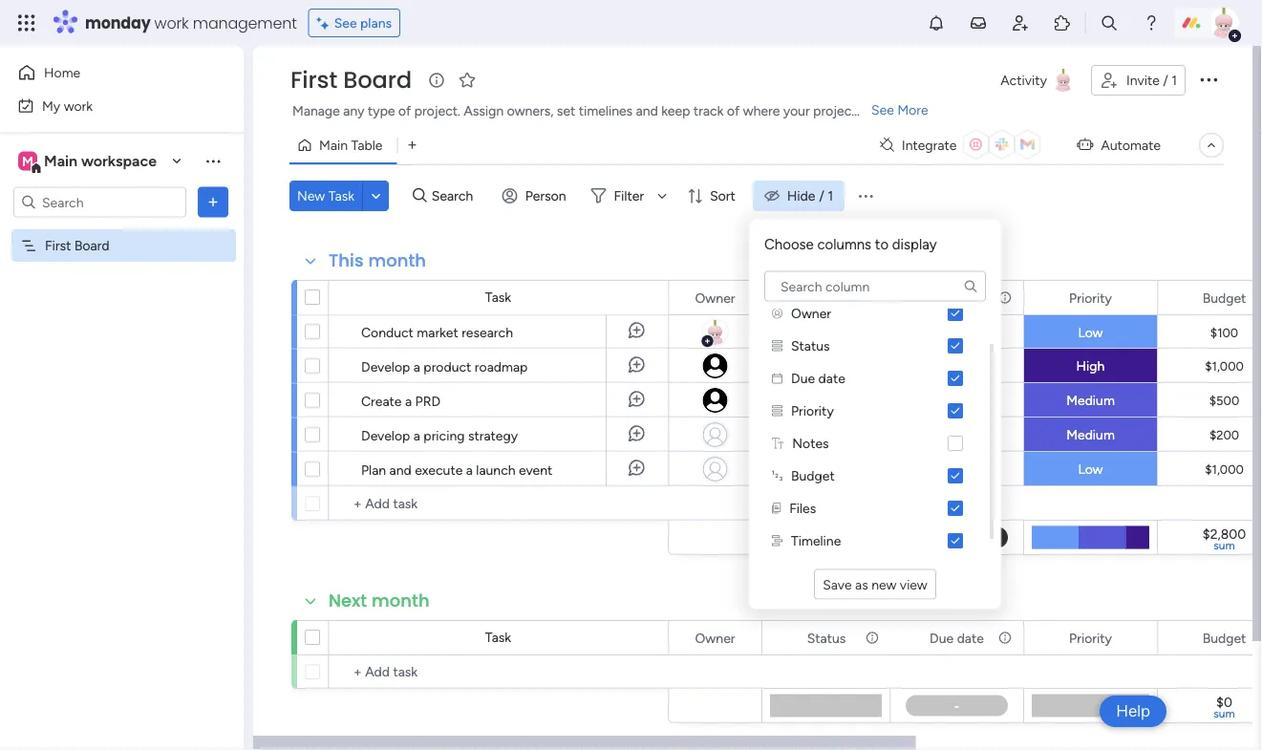 Task type: describe. For each thing, give the bounding box(es) containing it.
1 medium from the top
[[1067, 392, 1116, 409]]

v2 file column image
[[772, 503, 781, 513]]

+ add task text field for $0
[[338, 661, 660, 684]]

1 due date field from the top
[[926, 287, 989, 308]]

product
[[424, 359, 472, 375]]

Search column search field
[[765, 271, 987, 302]]

angle down image
[[372, 189, 381, 203]]

options image
[[204, 193, 223, 212]]

home button
[[11, 57, 206, 88]]

invite / 1 button
[[1092, 65, 1186, 96]]

columns
[[818, 236, 872, 253]]

workspace
[[81, 152, 157, 170]]

nov for nov 18
[[941, 459, 964, 475]]

Search in workspace field
[[40, 191, 160, 213]]

any
[[343, 103, 365, 119]]

plans
[[360, 15, 392, 31]]

budget for 2nd budget field from the bottom of the page
[[1203, 290, 1247, 306]]

pricing
[[424, 427, 465, 444]]

1 working on it from the top
[[787, 325, 866, 341]]

main table
[[319, 137, 383, 153]]

track
[[694, 103, 724, 119]]

main table button
[[290, 130, 397, 161]]

1 horizontal spatial and
[[636, 103, 659, 119]]

work for monday
[[154, 12, 189, 33]]

hide / 1
[[788, 188, 834, 204]]

this
[[329, 249, 364, 273]]

Search field
[[427, 183, 484, 209]]

see for see plans
[[334, 15, 357, 31]]

1 vertical spatial due
[[792, 370, 816, 386]]

1 working from the top
[[787, 325, 836, 341]]

menu image
[[857, 186, 876, 206]]

work for my
[[64, 98, 93, 114]]

12
[[967, 323, 979, 338]]

develop for develop a pricing strategy
[[361, 427, 410, 444]]

owner for second the owner "field" from the bottom of the page
[[696, 290, 736, 306]]

nov for nov 12
[[941, 323, 964, 338]]

task for next month
[[486, 630, 512, 646]]

notifications image
[[927, 13, 946, 33]]

new task
[[297, 188, 355, 204]]

hide
[[788, 188, 816, 204]]

date for second due date field from the bottom
[[958, 290, 985, 306]]

1 vertical spatial status
[[792, 337, 830, 354]]

$200
[[1210, 428, 1240, 443]]

month for next month
[[372, 589, 430, 613]]

dapulse text column image
[[772, 438, 784, 448]]

main workspace
[[44, 152, 157, 170]]

develop a pricing strategy
[[361, 427, 518, 444]]

apps image
[[1054, 13, 1073, 33]]

it for low
[[858, 461, 866, 478]]

show board description image
[[425, 71, 448, 90]]

workspace image
[[18, 151, 37, 172]]

market
[[417, 324, 459, 340]]

1 horizontal spatial board
[[343, 64, 412, 96]]

your
[[784, 103, 810, 119]]

first inside list box
[[45, 238, 71, 254]]

date for first due date field from the bottom
[[958, 630, 985, 646]]

small timeline column outline image
[[772, 535, 783, 546]]

type
[[368, 103, 395, 119]]

nov for nov 14
[[941, 391, 964, 406]]

create a prd
[[361, 393, 441, 409]]

it for nov 15
[[858, 427, 866, 443]]

main for main table
[[319, 137, 348, 153]]

launch
[[476, 462, 516, 478]]

first board list box
[[0, 226, 244, 520]]

collapse board header image
[[1205, 138, 1220, 153]]

nov 15
[[941, 425, 980, 440]]

nov for nov 13
[[941, 356, 964, 371]]

$2,800
[[1203, 526, 1247, 542]]

project.
[[415, 103, 461, 119]]

1 vertical spatial priority
[[792, 402, 834, 419]]

search image
[[964, 279, 979, 294]]

help button
[[1101, 696, 1167, 728]]

next
[[329, 589, 367, 613]]

ruby anderson image
[[1209, 8, 1240, 38]]

month for this month
[[368, 249, 427, 273]]

2 priority field from the top
[[1065, 628, 1117, 649]]

1 on from the top
[[840, 325, 855, 341]]

roadmap
[[475, 359, 528, 375]]

display
[[893, 236, 938, 253]]

set
[[557, 103, 576, 119]]

timelines
[[579, 103, 633, 119]]

plan and execute a launch event
[[361, 462, 553, 478]]

This month field
[[324, 249, 431, 273]]

1 horizontal spatial first
[[291, 64, 338, 96]]

new
[[872, 576, 897, 593]]

where
[[743, 103, 781, 119]]

a for prd
[[405, 393, 412, 409]]

develop for develop a product roadmap
[[361, 359, 410, 375]]

next month
[[329, 589, 430, 613]]

keep
[[662, 103, 691, 119]]

owner for 1st the owner "field" from the bottom of the page
[[696, 630, 736, 646]]

monday
[[85, 12, 151, 33]]

main for main workspace
[[44, 152, 77, 170]]

1 low from the top
[[1079, 325, 1104, 341]]

my
[[42, 98, 60, 114]]

arrow down image
[[651, 185, 674, 207]]

a left launch
[[466, 462, 473, 478]]

1 it from the top
[[858, 325, 866, 341]]

priority for first priority field from the top
[[1070, 290, 1113, 306]]

see plans button
[[309, 9, 401, 37]]

first board inside list box
[[45, 238, 110, 254]]

column information image for due date
[[998, 290, 1013, 305]]

15
[[967, 425, 980, 440]]

more
[[898, 102, 929, 118]]

working on it for nov 15
[[787, 427, 866, 443]]

event
[[519, 462, 553, 478]]

manage
[[293, 103, 340, 119]]

nov 13
[[941, 356, 979, 371]]

add to favorites image
[[458, 70, 477, 89]]

save
[[823, 576, 852, 593]]

a for product
[[414, 359, 421, 375]]

2 status field from the top
[[803, 628, 851, 649]]

choose
[[765, 236, 814, 253]]

home
[[44, 65, 80, 81]]

activity button
[[994, 65, 1084, 96]]

on for low
[[840, 461, 855, 478]]

prd
[[415, 393, 441, 409]]

see more link
[[870, 100, 931, 120]]

stuck
[[809, 392, 844, 409]]

2 vertical spatial due date
[[930, 630, 985, 646]]

help image
[[1142, 13, 1162, 33]]

conduct
[[361, 324, 414, 340]]

choose columns to display
[[765, 236, 938, 253]]

sort
[[710, 188, 736, 204]]

files
[[790, 500, 817, 516]]

1 budget field from the top
[[1199, 287, 1252, 308]]

strategy
[[468, 427, 518, 444]]

v2 calendar view small outline image
[[772, 373, 783, 383]]

see for see more
[[872, 102, 895, 118]]

assign
[[464, 103, 504, 119]]

create
[[361, 393, 402, 409]]



Task type: vqa. For each thing, say whether or not it's contained in the screenshot.
leftmost 1
yes



Task type: locate. For each thing, give the bounding box(es) containing it.
it right notes
[[858, 427, 866, 443]]

2 on from the top
[[840, 427, 855, 443]]

task
[[329, 188, 355, 204], [486, 289, 512, 305], [486, 630, 512, 646]]

2 vertical spatial priority
[[1070, 630, 1113, 646]]

Status field
[[803, 287, 851, 308], [803, 628, 851, 649]]

project
[[814, 103, 857, 119]]

0 vertical spatial task
[[329, 188, 355, 204]]

2 vertical spatial budget
[[1203, 630, 1247, 646]]

1 vertical spatial first
[[45, 238, 71, 254]]

v2 small numbers digit column outline image
[[772, 470, 783, 481]]

$2,800 sum
[[1203, 526, 1247, 553]]

1 vertical spatial owner field
[[691, 628, 740, 649]]

task inside button
[[329, 188, 355, 204]]

1 nov from the top
[[941, 323, 964, 338]]

select product image
[[17, 13, 36, 33]]

nov 12
[[941, 323, 979, 338]]

budget down notes
[[792, 468, 835, 484]]

nov
[[941, 323, 964, 338], [941, 356, 964, 371], [941, 391, 964, 406], [941, 425, 964, 440], [941, 459, 964, 475]]

1 + add task text field from the top
[[338, 492, 660, 515]]

my work button
[[11, 90, 206, 121]]

month right this
[[368, 249, 427, 273]]

1 horizontal spatial /
[[1164, 72, 1169, 88]]

2 vertical spatial due
[[930, 630, 954, 646]]

nov left 14
[[941, 391, 964, 406]]

1 right invite
[[1172, 72, 1178, 88]]

nov left 13
[[941, 356, 964, 371]]

1 vertical spatial sum
[[1214, 707, 1236, 721]]

1 vertical spatial status field
[[803, 628, 851, 649]]

working on it for low
[[787, 461, 866, 478]]

sum inside $2,800 sum
[[1214, 539, 1236, 553]]

first board
[[291, 64, 412, 96], [45, 238, 110, 254]]

2 vertical spatial task
[[486, 630, 512, 646]]

1 horizontal spatial of
[[727, 103, 740, 119]]

it down search column search box
[[858, 325, 866, 341]]

0 vertical spatial date
[[958, 290, 985, 306]]

working right 'dapulse text column' icon
[[787, 427, 836, 443]]

and left keep
[[636, 103, 659, 119]]

18
[[967, 459, 980, 475]]

and right plan
[[390, 462, 412, 478]]

priority up the help button
[[1070, 630, 1113, 646]]

0 vertical spatial due
[[930, 290, 954, 306]]

due
[[930, 290, 954, 306], [792, 370, 816, 386], [930, 630, 954, 646]]

a left prd
[[405, 393, 412, 409]]

1 vertical spatial medium
[[1067, 427, 1116, 443]]

0 horizontal spatial and
[[390, 462, 412, 478]]

stands.
[[860, 103, 903, 119]]

execute
[[415, 462, 463, 478]]

it right v2 small numbers digit column outline image
[[858, 461, 866, 478]]

on up done
[[840, 325, 855, 341]]

nov left 15
[[941, 425, 964, 440]]

working for nov 15
[[787, 427, 836, 443]]

1 vertical spatial working on it
[[787, 427, 866, 443]]

add view image
[[409, 138, 416, 152]]

Budget field
[[1199, 287, 1252, 308], [1199, 628, 1252, 649]]

0 horizontal spatial /
[[820, 188, 825, 204]]

status up done
[[792, 337, 830, 354]]

Priority field
[[1065, 287, 1117, 308], [1065, 628, 1117, 649]]

it
[[858, 325, 866, 341], [858, 427, 866, 443], [858, 461, 866, 478]]

dapulse integrations image
[[880, 138, 895, 152]]

0 vertical spatial due date field
[[926, 287, 989, 308]]

budget up $0
[[1203, 630, 1247, 646]]

see plans
[[334, 15, 392, 31]]

workspace selection element
[[18, 150, 160, 174]]

v2 status outline image
[[772, 340, 783, 351]]

1 owner field from the top
[[691, 287, 740, 308]]

first up manage
[[291, 64, 338, 96]]

/
[[1164, 72, 1169, 88], [820, 188, 825, 204]]

3 working from the top
[[787, 461, 836, 478]]

2 sum from the top
[[1214, 707, 1236, 721]]

2 vertical spatial working on it
[[787, 461, 866, 478]]

0 vertical spatial column information image
[[865, 290, 881, 305]]

1 vertical spatial + add task text field
[[338, 661, 660, 684]]

0 horizontal spatial 1
[[828, 188, 834, 204]]

working on it up done
[[787, 325, 866, 341]]

to
[[875, 236, 889, 253]]

on for nov 15
[[840, 427, 855, 443]]

priority for first priority field from the bottom
[[1070, 630, 1113, 646]]

0 vertical spatial /
[[1164, 72, 1169, 88]]

due right v2 calendar view small outline image
[[792, 370, 816, 386]]

new task button
[[290, 181, 362, 211]]

see more
[[872, 102, 929, 118]]

3 nov from the top
[[941, 391, 964, 406]]

$100
[[1211, 326, 1239, 341]]

due left search image
[[930, 290, 954, 306]]

date
[[958, 290, 985, 306], [819, 370, 846, 386], [958, 630, 985, 646]]

0 vertical spatial budget
[[1203, 290, 1247, 306]]

0 vertical spatial + add task text field
[[338, 492, 660, 515]]

of
[[399, 103, 411, 119], [727, 103, 740, 119]]

of right track
[[727, 103, 740, 119]]

0 vertical spatial priority field
[[1065, 287, 1117, 308]]

1 vertical spatial see
[[872, 102, 895, 118]]

/ right hide
[[820, 188, 825, 204]]

as
[[856, 576, 869, 593]]

main inside button
[[319, 137, 348, 153]]

1 vertical spatial first board
[[45, 238, 110, 254]]

13
[[967, 356, 979, 371]]

2 working on it from the top
[[787, 427, 866, 443]]

None search field
[[750, 271, 1002, 302]]

1 $1,000 from the top
[[1206, 359, 1245, 374]]

/ for hide
[[820, 188, 825, 204]]

1 vertical spatial low
[[1079, 461, 1104, 478]]

working right v2 status outline icon
[[787, 325, 836, 341]]

First Board field
[[286, 64, 417, 96]]

due down save as new view "button"
[[930, 630, 954, 646]]

0 horizontal spatial column information image
[[865, 290, 881, 305]]

main right workspace icon
[[44, 152, 77, 170]]

1 vertical spatial board
[[74, 238, 110, 254]]

$0 sum
[[1214, 694, 1236, 721]]

a left product
[[414, 359, 421, 375]]

person button
[[495, 181, 578, 211]]

0 vertical spatial month
[[368, 249, 427, 273]]

work right my
[[64, 98, 93, 114]]

working on it
[[787, 325, 866, 341], [787, 427, 866, 443], [787, 461, 866, 478]]

0 vertical spatial column information image
[[998, 290, 1013, 305]]

2 of from the left
[[727, 103, 740, 119]]

column information image down save as new view "button"
[[865, 631, 881, 646]]

2 vertical spatial status
[[808, 630, 846, 646]]

help
[[1117, 702, 1151, 721]]

working down notes
[[787, 461, 836, 478]]

status field right the dapulse person column icon
[[803, 287, 851, 308]]

0 vertical spatial first board
[[291, 64, 412, 96]]

my work
[[42, 98, 93, 114]]

due date field up nov 12
[[926, 287, 989, 308]]

5 nov from the top
[[941, 459, 964, 475]]

1 vertical spatial date
[[819, 370, 846, 386]]

priority up notes
[[792, 402, 834, 419]]

new
[[297, 188, 325, 204]]

1 vertical spatial /
[[820, 188, 825, 204]]

month right next
[[372, 589, 430, 613]]

research
[[462, 324, 513, 340]]

0 horizontal spatial main
[[44, 152, 77, 170]]

due date field down "view"
[[926, 628, 989, 649]]

1 vertical spatial budget
[[792, 468, 835, 484]]

column information image right search image
[[998, 290, 1013, 305]]

m
[[22, 153, 33, 169]]

0 horizontal spatial work
[[64, 98, 93, 114]]

0 vertical spatial low
[[1079, 325, 1104, 341]]

1 vertical spatial due date field
[[926, 628, 989, 649]]

2 $1,000 from the top
[[1206, 462, 1245, 478]]

working for low
[[787, 461, 836, 478]]

work inside button
[[64, 98, 93, 114]]

manage any type of project. assign owners, set timelines and keep track of where your project stands.
[[293, 103, 903, 119]]

1 horizontal spatial see
[[872, 102, 895, 118]]

nov 18
[[941, 459, 980, 475]]

2 medium from the top
[[1067, 427, 1116, 443]]

invite
[[1127, 72, 1161, 88]]

2 low from the top
[[1079, 461, 1104, 478]]

status field down save on the right bottom of page
[[803, 628, 851, 649]]

4 nov from the top
[[941, 425, 964, 440]]

1 vertical spatial it
[[858, 427, 866, 443]]

0 vertical spatial on
[[840, 325, 855, 341]]

status down save on the right bottom of page
[[808, 630, 846, 646]]

0 vertical spatial board
[[343, 64, 412, 96]]

automate
[[1102, 137, 1162, 153]]

save as new view button
[[815, 569, 937, 600]]

/ right invite
[[1164, 72, 1169, 88]]

nov for nov 15
[[941, 425, 964, 440]]

2 + add task text field from the top
[[338, 661, 660, 684]]

inbox image
[[969, 13, 989, 33]]

first down search in workspace field at top
[[45, 238, 71, 254]]

0 horizontal spatial column information image
[[865, 631, 881, 646]]

0 vertical spatial sum
[[1214, 539, 1236, 553]]

filter
[[614, 188, 644, 204]]

priority field up "help"
[[1065, 628, 1117, 649]]

integrate
[[902, 137, 957, 153]]

work right monday
[[154, 12, 189, 33]]

1 vertical spatial work
[[64, 98, 93, 114]]

0 vertical spatial 1
[[1172, 72, 1178, 88]]

notes
[[793, 435, 829, 451]]

on right notes
[[840, 427, 855, 443]]

see
[[334, 15, 357, 31], [872, 102, 895, 118]]

0 vertical spatial due date
[[930, 290, 985, 306]]

$1,000 down $200
[[1206, 462, 1245, 478]]

0 vertical spatial medium
[[1067, 392, 1116, 409]]

filter button
[[584, 181, 674, 211]]

2 owner field from the top
[[691, 628, 740, 649]]

priority up high
[[1070, 290, 1113, 306]]

1 vertical spatial working
[[787, 427, 836, 443]]

first board down search in workspace field at top
[[45, 238, 110, 254]]

nov 14
[[941, 391, 980, 406]]

2 due date field from the top
[[926, 628, 989, 649]]

2 vertical spatial date
[[958, 630, 985, 646]]

1 vertical spatial and
[[390, 462, 412, 478]]

2 vertical spatial working
[[787, 461, 836, 478]]

a left pricing
[[414, 427, 421, 444]]

1
[[1172, 72, 1178, 88], [828, 188, 834, 204]]

0 horizontal spatial see
[[334, 15, 357, 31]]

3 it from the top
[[858, 461, 866, 478]]

workspace options image
[[204, 151, 223, 170]]

2 budget field from the top
[[1199, 628, 1252, 649]]

dapulse person column image
[[772, 308, 783, 318]]

1 horizontal spatial column information image
[[998, 631, 1013, 646]]

/ inside button
[[1164, 72, 1169, 88]]

1 right hide
[[828, 188, 834, 204]]

develop down conduct
[[361, 359, 410, 375]]

2 working from the top
[[787, 427, 836, 443]]

see left "more"
[[872, 102, 895, 118]]

0 vertical spatial working
[[787, 325, 836, 341]]

status for first status 'field'
[[808, 290, 846, 306]]

0 vertical spatial working on it
[[787, 325, 866, 341]]

first
[[291, 64, 338, 96], [45, 238, 71, 254]]

conduct market research
[[361, 324, 513, 340]]

1 vertical spatial $1,000
[[1206, 462, 1245, 478]]

3 working on it from the top
[[787, 461, 866, 478]]

high
[[1077, 358, 1106, 374]]

0 vertical spatial $1,000
[[1206, 359, 1245, 374]]

1 horizontal spatial first board
[[291, 64, 412, 96]]

of right type
[[399, 103, 411, 119]]

see left plans
[[334, 15, 357, 31]]

budget field up $100
[[1199, 287, 1252, 308]]

+ Add task text field
[[338, 492, 660, 515], [338, 661, 660, 684]]

0 vertical spatial owner field
[[691, 287, 740, 308]]

options image
[[1198, 68, 1221, 91]]

sort button
[[680, 181, 747, 211]]

1 vertical spatial on
[[840, 427, 855, 443]]

work
[[154, 12, 189, 33], [64, 98, 93, 114]]

priority field up high
[[1065, 287, 1117, 308]]

board inside list box
[[74, 238, 110, 254]]

table
[[351, 137, 383, 153]]

0 vertical spatial budget field
[[1199, 287, 1252, 308]]

1 horizontal spatial 1
[[1172, 72, 1178, 88]]

1 horizontal spatial column information image
[[998, 290, 1013, 305]]

Next month field
[[324, 589, 435, 614]]

+ add task text field for $2,800
[[338, 492, 660, 515]]

budget
[[1203, 290, 1247, 306], [792, 468, 835, 484], [1203, 630, 1247, 646]]

1 for invite / 1
[[1172, 72, 1178, 88]]

Owner field
[[691, 287, 740, 308], [691, 628, 740, 649]]

column information image for status
[[865, 631, 881, 646]]

1 of from the left
[[399, 103, 411, 119]]

1 for hide / 1
[[828, 188, 834, 204]]

Due date field
[[926, 287, 989, 308], [926, 628, 989, 649]]

due date
[[930, 290, 985, 306], [792, 370, 846, 386], [930, 630, 985, 646]]

1 vertical spatial priority field
[[1065, 628, 1117, 649]]

0 horizontal spatial first board
[[45, 238, 110, 254]]

1 vertical spatial budget field
[[1199, 628, 1252, 649]]

develop down create at the left of the page
[[361, 427, 410, 444]]

search everything image
[[1100, 13, 1120, 33]]

1 vertical spatial column information image
[[998, 631, 1013, 646]]

main left the table
[[319, 137, 348, 153]]

2 vertical spatial on
[[840, 461, 855, 478]]

timeline
[[792, 533, 842, 549]]

0 vertical spatial work
[[154, 12, 189, 33]]

done
[[811, 358, 842, 374]]

owners,
[[507, 103, 554, 119]]

$1,000 down $100
[[1206, 359, 1245, 374]]

status
[[808, 290, 846, 306], [792, 337, 830, 354], [808, 630, 846, 646]]

person
[[526, 188, 566, 204]]

develop a product roadmap
[[361, 359, 528, 375]]

$500
[[1210, 393, 1240, 409]]

1 horizontal spatial main
[[319, 137, 348, 153]]

0 vertical spatial status field
[[803, 287, 851, 308]]

0 vertical spatial first
[[291, 64, 338, 96]]

0 vertical spatial priority
[[1070, 290, 1113, 306]]

working on it down notes
[[787, 461, 866, 478]]

activity
[[1001, 72, 1048, 88]]

low
[[1079, 325, 1104, 341], [1079, 461, 1104, 478]]

1 vertical spatial 1
[[828, 188, 834, 204]]

0 vertical spatial it
[[858, 325, 866, 341]]

invite members image
[[1011, 13, 1031, 33]]

plan
[[361, 462, 386, 478]]

$1,000
[[1206, 359, 1245, 374], [1206, 462, 1245, 478]]

1 vertical spatial column information image
[[865, 631, 881, 646]]

0 horizontal spatial first
[[45, 238, 71, 254]]

1 priority field from the top
[[1065, 287, 1117, 308]]

nov left 12
[[941, 323, 964, 338]]

1 vertical spatial due date
[[792, 370, 846, 386]]

column information image
[[998, 290, 1013, 305], [865, 631, 881, 646]]

0 vertical spatial develop
[[361, 359, 410, 375]]

option
[[0, 228, 244, 232]]

budget field up $0
[[1199, 628, 1252, 649]]

working on it down stuck
[[787, 427, 866, 443]]

0 vertical spatial status
[[808, 290, 846, 306]]

task for this month
[[486, 289, 512, 305]]

2 it from the top
[[858, 427, 866, 443]]

1 status field from the top
[[803, 287, 851, 308]]

1 sum from the top
[[1214, 539, 1236, 553]]

column information image
[[865, 290, 881, 305], [998, 631, 1013, 646]]

budget up $100
[[1203, 290, 1247, 306]]

sum for $2,800
[[1214, 539, 1236, 553]]

save as new view
[[823, 576, 928, 593]]

1 vertical spatial develop
[[361, 427, 410, 444]]

month
[[368, 249, 427, 273], [372, 589, 430, 613]]

sum for $0
[[1214, 707, 1236, 721]]

1 develop from the top
[[361, 359, 410, 375]]

v2 search image
[[413, 185, 427, 207]]

$0
[[1217, 694, 1233, 710]]

/ for invite
[[1164, 72, 1169, 88]]

status down columns at right top
[[808, 290, 846, 306]]

2 nov from the top
[[941, 356, 964, 371]]

2 vertical spatial it
[[858, 461, 866, 478]]

3 on from the top
[[840, 461, 855, 478]]

v2 status outline image
[[772, 405, 783, 416]]

first board up any
[[291, 64, 412, 96]]

1 horizontal spatial work
[[154, 12, 189, 33]]

main inside workspace selection element
[[44, 152, 77, 170]]

1 vertical spatial task
[[486, 289, 512, 305]]

1 vertical spatial month
[[372, 589, 430, 613]]

0 vertical spatial and
[[636, 103, 659, 119]]

this month
[[329, 249, 427, 273]]

0 vertical spatial see
[[334, 15, 357, 31]]

board up type
[[343, 64, 412, 96]]

see inside button
[[334, 15, 357, 31]]

2 develop from the top
[[361, 427, 410, 444]]

status for 1st status 'field' from the bottom of the page
[[808, 630, 846, 646]]

sum
[[1214, 539, 1236, 553], [1214, 707, 1236, 721]]

0 horizontal spatial board
[[74, 238, 110, 254]]

view
[[900, 576, 928, 593]]

board
[[343, 64, 412, 96], [74, 238, 110, 254]]

nov left 18
[[941, 459, 964, 475]]

1 inside button
[[1172, 72, 1178, 88]]

a for pricing
[[414, 427, 421, 444]]

board down search in workspace field at top
[[74, 238, 110, 254]]

management
[[193, 12, 297, 33]]

on right v2 small numbers digit column outline image
[[840, 461, 855, 478]]

autopilot image
[[1078, 132, 1094, 157]]

budget for first budget field from the bottom
[[1203, 630, 1247, 646]]



